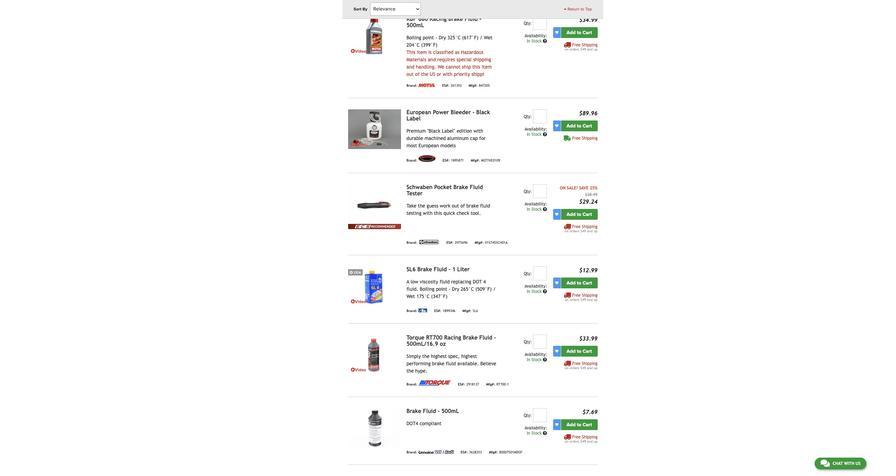 Task type: vqa. For each thing, say whether or not it's contained in the screenshot.
Mfg within the MFG Part# 007481SCH01A ECS Part# ES#2773388 Brand
no



Task type: describe. For each thing, give the bounding box(es) containing it.
with inside take the guess work out of brake fluid testing with this quick check tool.
[[423, 210, 433, 216]]

qty: for $89.96
[[524, 114, 532, 119]]

free shipping on orders $49 and up for $34.99
[[565, 42, 598, 51]]

mfg#: rt700-1
[[487, 383, 509, 387]]

up for $33.99
[[594, 366, 598, 370]]

mfg#: for schwaben pocket brake fluid tester
[[475, 241, 484, 245]]

sale!
[[567, 186, 578, 191]]

a
[[407, 279, 410, 285]]

fluid.
[[407, 286, 419, 292]]

$29.24
[[580, 199, 598, 205]]

ship
[[463, 64, 471, 70]]

3 shipping from the top
[[582, 224, 598, 229]]

add to cart button for $34.99
[[562, 27, 598, 38]]

261393
[[451, 84, 462, 88]]

to for $34.99
[[577, 30, 582, 35]]

motive0109
[[482, 159, 501, 163]]

edition
[[457, 128, 473, 134]]

$38.99
[[586, 192, 598, 197]]

brake for racing
[[433, 361, 445, 366]]

660
[[419, 16, 428, 22]]

brake inside torque rt700 racing brake fluid - 500ml/16.9 oz
[[463, 334, 478, 341]]

es#: for pocket
[[447, 241, 454, 245]]

es#: 3628353
[[461, 451, 482, 455]]

with left us
[[845, 461, 855, 466]]

mfg#: b0007501mdsp
[[489, 451, 523, 455]]

/ inside a low viscosity fluid replacing dot 4 fluid. boiling point - dry 265°c (509°f) / wet 175°c (347°f)
[[494, 286, 496, 292]]

european power bleeder - black label link
[[407, 109, 491, 122]]

a low viscosity fluid replacing dot 4 fluid. boiling point - dry 265°c (509°f) / wet 175°c (347°f)
[[407, 279, 496, 299]]

(347°f)
[[432, 294, 448, 299]]

add to cart for $89.96
[[567, 123, 593, 129]]

- inside european power bleeder - black label
[[473, 109, 475, 116]]

$89.96
[[580, 110, 598, 117]]

brand: for sl6 brake fluid - 1 liter
[[407, 309, 418, 313]]

brake up dot4
[[407, 408, 422, 415]]

hazardous
[[461, 49, 484, 55]]

requires
[[438, 57, 456, 62]]

free for $7.69
[[573, 435, 581, 440]]

3 add to cart from the top
[[567, 211, 593, 217]]

is
[[429, 49, 432, 55]]

es#: 1899346
[[435, 309, 456, 313]]

500ml inside rbf 660 racing brake fluid - 500ml
[[407, 22, 425, 28]]

- up compliant
[[438, 408, 440, 415]]

add for $89.96
[[567, 123, 576, 129]]

cart for $7.69
[[583, 422, 593, 428]]

shipping for $34.99
[[582, 42, 598, 47]]

return to top
[[567, 7, 593, 11]]

$7.69
[[583, 409, 598, 416]]

3628353
[[470, 451, 482, 455]]

brake up viscosity
[[418, 266, 433, 273]]

es#: for brake
[[435, 309, 442, 313]]

es#: 1895871
[[443, 159, 464, 163]]

this
[[407, 49, 416, 55]]

free shipping on orders $49 and up for $33.99
[[565, 361, 598, 370]]

point inside boiling point - dry 325°c (617°f) / wet 204°c (399°f) this item is classified as hazardous materials and requires special shipping and handling. we cannot ship this item out of the us or with priority shippi
[[423, 35, 434, 40]]

orders for $33.99
[[570, 366, 580, 370]]

2 free shipping on orders $49 and up from the top
[[565, 224, 598, 233]]

motive - corporate logo image
[[419, 155, 436, 162]]

tool.
[[471, 210, 482, 216]]

2 orders from the top
[[570, 229, 580, 233]]

in stock for $33.99
[[527, 357, 543, 362]]

shipping for $33.99
[[582, 361, 598, 366]]

3 free from the top
[[573, 224, 581, 229]]

stock for $34.99
[[532, 39, 542, 43]]

return
[[568, 7, 580, 11]]

$49 for $12.99
[[581, 298, 587, 302]]

shipping for $12.99
[[582, 293, 598, 298]]

- inside rbf 660 racing brake fluid - 500ml
[[480, 16, 482, 22]]

save
[[580, 186, 589, 191]]

the inside boiling point - dry 325°c (617°f) / wet 204°c (399°f) this item is classified as hazardous materials and requires special shipping and handling. we cannot ship this item out of the us or with priority shippi
[[421, 71, 429, 77]]

rt700-
[[497, 383, 508, 387]]

of inside take the guess work out of brake fluid testing with this quick check tool.
[[461, 203, 465, 209]]

mfg#: for brake fluid - 500ml
[[489, 451, 498, 455]]

add for $7.69
[[567, 422, 576, 428]]

ate - corporate logo image
[[419, 309, 428, 312]]

"black
[[428, 128, 441, 134]]

the down "performing"
[[407, 368, 414, 374]]

stock for $12.99
[[532, 289, 542, 294]]

es#1895871 - motive0109 - european power bleeder - black label - premium "black label" edition with durable machined aluminum cap for most european models - motive - audi bmw volkswagen mercedes benz mini porsche image
[[348, 109, 401, 149]]

and down is
[[428, 57, 436, 62]]

classified
[[434, 49, 454, 55]]

qty: for $12.99
[[524, 271, 532, 276]]

fluid inside torque rt700 racing brake fluid - 500ml/16.9 oz
[[480, 334, 493, 341]]

dry inside a low viscosity fluid replacing dot 4 fluid. boiling point - dry 265°c (509°f) / wet 175°c (347°f)
[[452, 286, 460, 292]]

es#: 2918137
[[458, 383, 480, 387]]

shippi
[[472, 71, 485, 77]]

simply
[[407, 354, 421, 359]]

add to cart for $7.69
[[567, 422, 593, 428]]

add to wish list image for $33.99
[[556, 350, 559, 353]]

204°c
[[407, 42, 420, 48]]

handling.
[[416, 64, 437, 70]]

of inside boiling point - dry 325°c (617°f) / wet 204°c (399°f) this item is classified as hazardous materials and requires special shipping and handling. we cannot ship this item out of the us or with priority shippi
[[416, 71, 420, 77]]

hype.
[[416, 368, 428, 374]]

015745sch01a
[[485, 241, 508, 245]]

on for $34.99
[[565, 47, 569, 51]]

availability: for $7.69
[[525, 426, 548, 431]]

on sale!                         save 25% $38.99 $29.24
[[560, 186, 598, 205]]

dot4
[[407, 421, 419, 426]]

add to cart for $34.99
[[567, 30, 593, 35]]

caret up image
[[564, 7, 567, 11]]

- inside torque rt700 racing brake fluid - 500ml/16.9 oz
[[495, 334, 497, 341]]

$49 for $34.99
[[581, 47, 587, 51]]

schwaben pocket brake fluid tester link
[[407, 184, 483, 197]]

brand: for torque rt700 racing brake fluid - 500ml/16.9 oz
[[407, 383, 418, 387]]

models
[[441, 143, 456, 148]]

1 horizontal spatial 1
[[508, 383, 509, 387]]

es#2975696 - 015745sch01a - schwaben pocket brake fluid tester - take the guess work out of brake fluid testing with this quick check tool. - schwaben - audi bmw volkswagen mercedes benz mini porsche image
[[348, 184, 401, 224]]

$12.99
[[580, 267, 598, 274]]

premium "black label" edition with durable machined aluminum cap for most european models
[[407, 128, 486, 148]]

es#: for power
[[443, 159, 450, 163]]

in for $34.99
[[527, 39, 531, 43]]

available.
[[458, 361, 479, 366]]

special
[[457, 57, 472, 62]]

sort by
[[354, 7, 368, 11]]

0 horizontal spatial sl6
[[407, 266, 416, 273]]

fluid inside the schwaben pocket brake fluid tester
[[470, 184, 483, 191]]

mfg#: for sl6 brake fluid - 1 liter
[[463, 309, 472, 313]]

cannot
[[446, 64, 461, 70]]

mfg#: 015745sch01a
[[475, 241, 508, 245]]

mfg#: for european power bleeder - black label
[[471, 159, 480, 163]]

ecs tuning recommends this product. image
[[348, 224, 401, 229]]

chat with us link
[[815, 458, 867, 470]]

and down "materials"
[[407, 64, 415, 70]]

sl6 brake fluid - 1 liter
[[407, 266, 470, 273]]

brand: for schwaben pocket brake fluid tester
[[407, 241, 418, 245]]

/ inside boiling point - dry 325°c (617°f) / wet 204°c (399°f) this item is classified as hazardous materials and requires special shipping and handling. we cannot ship this item out of the us or with priority shippi
[[480, 35, 483, 40]]

$49 for $7.69
[[581, 440, 587, 444]]

stock for $7.69
[[532, 431, 542, 436]]

mfg#: for rbf 660 racing brake fluid - 500ml
[[469, 84, 478, 88]]

in stock for $89.96
[[527, 132, 543, 137]]

out inside boiling point - dry 325°c (617°f) / wet 204°c (399°f) this item is classified as hazardous materials and requires special shipping and handling. we cannot ship this item out of the us or with priority shippi
[[407, 71, 414, 77]]

stock for on sale!                         save 25%
[[532, 207, 542, 212]]

brake inside the schwaben pocket brake fluid tester
[[454, 184, 469, 191]]

free shipping on orders $49 and up for $12.99
[[565, 293, 598, 302]]

dry inside boiling point - dry 325°c (617°f) / wet 204°c (399°f) this item is classified as hazardous materials and requires special shipping and handling. we cannot ship this item out of the us or with priority shippi
[[439, 35, 446, 40]]

brake inside rbf 660 racing brake fluid - 500ml
[[449, 16, 463, 22]]

tester
[[407, 190, 423, 197]]

mfg#: 847205
[[469, 84, 490, 88]]

$49 for $33.99
[[581, 366, 587, 370]]

believe
[[481, 361, 497, 366]]

take
[[407, 203, 417, 209]]

question circle image for $7.69
[[543, 431, 548, 435]]

in for $33.99
[[527, 357, 531, 362]]

or
[[437, 71, 442, 77]]

on
[[560, 186, 566, 191]]

and down $7.69
[[588, 440, 593, 444]]

oz
[[440, 341, 446, 347]]

schwaben pocket brake fluid tester
[[407, 184, 483, 197]]

es#: 2975696
[[447, 241, 468, 245]]

add to cart for $12.99
[[567, 280, 593, 286]]

fluid up viscosity
[[434, 266, 447, 273]]

this inside take the guess work out of brake fluid testing with this quick check tool.
[[434, 210, 442, 216]]

torque racing brake fluid - corporate logo image
[[419, 380, 451, 386]]

sl6 brake fluid - 1 liter link
[[407, 266, 470, 273]]

rt700
[[427, 334, 443, 341]]

in for $12.99
[[527, 289, 531, 294]]

cart for $34.99
[[583, 30, 593, 35]]

as
[[455, 49, 460, 55]]

in stock for $12.99
[[527, 289, 543, 294]]

25%
[[590, 186, 598, 191]]

fluid for brake
[[481, 203, 491, 209]]

$33.99
[[580, 335, 598, 342]]

brand: for rbf 660 racing brake fluid - 500ml
[[407, 84, 418, 88]]

add to cart button for $33.99
[[562, 346, 598, 357]]

sort
[[354, 7, 362, 11]]

torque rt700 racing brake fluid - 500ml/16.9 oz
[[407, 334, 497, 347]]

work
[[440, 203, 451, 209]]

es#261393 - 847205 -  rbf 660 racing brake fluid - 500ml - boiling point - dry 325c (617f) / wet 204c (399f) - motul - audi bmw volkswagen mini image
[[348, 16, 401, 56]]

check
[[457, 210, 470, 216]]

to for $12.99
[[577, 280, 582, 286]]



Task type: locate. For each thing, give the bounding box(es) containing it.
4 free from the top
[[573, 293, 581, 298]]

orders for $34.99
[[570, 47, 580, 51]]

up down $33.99
[[594, 366, 598, 370]]

1 vertical spatial this
[[434, 210, 442, 216]]

dry down "replacing"
[[452, 286, 460, 292]]

brake right "performing"
[[433, 361, 445, 366]]

- up (399°f) at the top
[[436, 35, 438, 40]]

4 free shipping on orders $49 and up from the top
[[565, 361, 598, 370]]

racing for rt700
[[445, 334, 462, 341]]

es#: left 1899346
[[435, 309, 442, 313]]

4 shipping from the top
[[582, 293, 598, 298]]

0 vertical spatial question circle image
[[543, 132, 548, 137]]

6 add from the top
[[567, 422, 576, 428]]

question circle image for on sale!                         save 25%
[[543, 207, 548, 211]]

qty: for $7.69
[[524, 413, 532, 418]]

1 horizontal spatial this
[[473, 64, 481, 70]]

1 $49 from the top
[[581, 47, 587, 51]]

availability: for $34.99
[[525, 33, 548, 38]]

availability: for $33.99
[[525, 352, 548, 357]]

out
[[407, 71, 414, 77], [452, 203, 460, 209]]

0 vertical spatial 1
[[453, 266, 456, 273]]

1 up from the top
[[594, 47, 598, 51]]

1 horizontal spatial brake
[[467, 203, 479, 209]]

cart down $34.99
[[583, 30, 593, 35]]

6 free from the top
[[573, 435, 581, 440]]

orders for $7.69
[[570, 440, 580, 444]]

- up hazardous
[[480, 16, 482, 22]]

fluid up (617°f)
[[465, 16, 478, 22]]

1 question circle image from the top
[[543, 132, 548, 137]]

es#: left 2918137
[[458, 383, 465, 387]]

0 vertical spatial dry
[[439, 35, 446, 40]]

free for $34.99
[[573, 42, 581, 47]]

1 vertical spatial sl6
[[473, 309, 479, 313]]

5 on from the top
[[565, 440, 569, 444]]

availability:
[[525, 33, 548, 38], [525, 127, 548, 132], [525, 202, 548, 207], [525, 284, 548, 289], [525, 352, 548, 357], [525, 426, 548, 431]]

6 in stock from the top
[[527, 431, 543, 436]]

shipping
[[582, 42, 598, 47], [582, 136, 598, 141], [582, 224, 598, 229], [582, 293, 598, 298], [582, 361, 598, 366], [582, 435, 598, 440]]

3 availability: from the top
[[525, 202, 548, 207]]

add to wish list image for $89.96
[[556, 124, 559, 128]]

pocket
[[435, 184, 452, 191]]

of down "handling."
[[416, 71, 420, 77]]

performing
[[407, 361, 431, 366]]

0 horizontal spatial wet
[[407, 294, 415, 299]]

6 add to cart from the top
[[567, 422, 593, 428]]

racing
[[430, 16, 447, 22], [445, 334, 462, 341]]

cap
[[471, 135, 478, 141]]

boiling up 204°c
[[407, 35, 422, 40]]

2 highest from the left
[[462, 354, 477, 359]]

up down $34.99
[[594, 47, 598, 51]]

es#: for fluid
[[461, 451, 468, 455]]

5 $49 from the top
[[581, 440, 587, 444]]

1 in from the top
[[527, 39, 531, 43]]

brake inside take the guess work out of brake fluid testing with this quick check tool.
[[467, 203, 479, 209]]

- up believe
[[495, 334, 497, 341]]

on for $12.99
[[565, 298, 569, 302]]

0 horizontal spatial out
[[407, 71, 414, 77]]

sl6
[[407, 266, 416, 273], [473, 309, 479, 313]]

torque rt700 racing brake fluid - 500ml/16.9 oz link
[[407, 334, 497, 347]]

1 horizontal spatial dry
[[452, 286, 460, 292]]

brand: left ate - corporate logo
[[407, 309, 418, 313]]

to for $7.69
[[577, 422, 582, 428]]

wet inside a low viscosity fluid replacing dot 4 fluid. boiling point - dry 265°c (509°f) / wet 175°c (347°f)
[[407, 294, 415, 299]]

0 horizontal spatial dry
[[439, 35, 446, 40]]

0 vertical spatial item
[[417, 49, 427, 55]]

5 qty: from the top
[[524, 340, 532, 345]]

free shipping on orders $49 and up down $33.99
[[565, 361, 598, 370]]

shipping down $89.96
[[582, 136, 598, 141]]

brake fluid - 500ml
[[407, 408, 460, 415]]

(617°f)
[[463, 35, 479, 40]]

1 add to cart from the top
[[567, 30, 593, 35]]

0 horizontal spatial /
[[480, 35, 483, 40]]

free shipping on orders $49 and up down $12.99
[[565, 293, 598, 302]]

3 stock from the top
[[532, 207, 542, 212]]

1 vertical spatial add to wish list image
[[556, 281, 559, 285]]

this up shippi
[[473, 64, 481, 70]]

2 in from the top
[[527, 132, 531, 137]]

6 availability: from the top
[[525, 426, 548, 431]]

in stock
[[527, 39, 543, 43], [527, 132, 543, 137], [527, 207, 543, 212], [527, 289, 543, 294], [527, 357, 543, 362], [527, 431, 543, 436]]

6 brand: from the top
[[407, 451, 418, 455]]

5 in from the top
[[527, 357, 531, 362]]

us
[[430, 71, 436, 77]]

3 up from the top
[[594, 298, 598, 302]]

add for $33.99
[[567, 348, 576, 354]]

cart down $29.24
[[583, 211, 593, 217]]

fluid for racing
[[446, 361, 456, 366]]

es#2918137 - rt700-1 - torque rt700 racing brake fluid - 500ml/16.9 oz - simply the highest spec, highest performing brake fluid available. believe the hype. - torque racing brake fluid - audi bmw volkswagen mercedes benz mini porsche image
[[348, 335, 401, 375]]

fluid inside simply the highest spec, highest performing brake fluid available. believe the hype.
[[446, 361, 456, 366]]

dot
[[473, 279, 482, 285]]

1 vertical spatial 1
[[508, 383, 509, 387]]

take the guess work out of brake fluid testing with this quick check tool.
[[407, 203, 491, 216]]

free
[[573, 42, 581, 47], [573, 136, 581, 141], [573, 224, 581, 229], [573, 293, 581, 298], [573, 361, 581, 366], [573, 435, 581, 440]]

1 horizontal spatial point
[[436, 286, 448, 292]]

schwaben
[[407, 184, 433, 191]]

2 qty: from the top
[[524, 114, 532, 119]]

and down $29.24
[[588, 229, 593, 233]]

4 add to cart button from the top
[[562, 278, 598, 288]]

0 horizontal spatial of
[[416, 71, 420, 77]]

5 orders from the top
[[570, 440, 580, 444]]

add to wish list image for $12.99
[[556, 281, 559, 285]]

$49 down $12.99
[[581, 298, 587, 302]]

1 horizontal spatial item
[[482, 64, 492, 70]]

4 up from the top
[[594, 366, 598, 370]]

on for $7.69
[[565, 440, 569, 444]]

motul - corporate logo image
[[419, 84, 436, 87]]

most
[[407, 143, 417, 148]]

item down shipping
[[482, 64, 492, 70]]

1 horizontal spatial of
[[461, 203, 465, 209]]

1
[[453, 266, 456, 273], [508, 383, 509, 387]]

cart for $12.99
[[583, 280, 593, 286]]

2 on from the top
[[565, 229, 569, 233]]

add to cart down $12.99
[[567, 280, 593, 286]]

rbf
[[407, 16, 417, 22]]

500ml/16.9
[[407, 341, 439, 347]]

and down $34.99
[[588, 47, 593, 51]]

cart down $33.99
[[583, 348, 593, 354]]

wet inside boiling point - dry 325°c (617°f) / wet 204°c (399°f) this item is classified as hazardous materials and requires special shipping and handling. we cannot ship this item out of the us or with priority shippi
[[484, 35, 493, 40]]

brand: for european power bleeder - black label
[[407, 159, 418, 163]]

4 cart from the top
[[583, 280, 593, 286]]

1 horizontal spatial out
[[452, 203, 460, 209]]

in stock for on sale!                         save 25%
[[527, 207, 543, 212]]

3 add to cart button from the top
[[562, 209, 598, 220]]

racing inside torque rt700 racing brake fluid - 500ml/16.9 oz
[[445, 334, 462, 341]]

point up (399°f) at the top
[[423, 35, 434, 40]]

0 horizontal spatial highest
[[431, 354, 447, 359]]

2 add from the top
[[567, 123, 576, 129]]

0 vertical spatial sl6
[[407, 266, 416, 273]]

question circle image for $33.99
[[543, 358, 548, 362]]

5 stock from the top
[[532, 357, 542, 362]]

by
[[363, 7, 368, 11]]

$49 down $34.99
[[581, 47, 587, 51]]

1 vertical spatial point
[[436, 286, 448, 292]]

$49 down $7.69
[[581, 440, 587, 444]]

low
[[411, 279, 419, 285]]

brand: down "hype."
[[407, 383, 418, 387]]

in stock for $34.99
[[527, 39, 543, 43]]

1895871
[[452, 159, 464, 163]]

175°c
[[417, 294, 430, 299]]

in for on sale!                         save 25%
[[527, 207, 531, 212]]

fluid inside a low viscosity fluid replacing dot 4 fluid. boiling point - dry 265°c (509°f) / wet 175°c (347°f)
[[440, 279, 450, 285]]

/ right "(509°f)"
[[494, 286, 496, 292]]

2 add to cart button from the top
[[562, 120, 598, 131]]

- inside a low viscosity fluid replacing dot 4 fluid. boiling point - dry 265°c (509°f) / wet 175°c (347°f)
[[449, 286, 451, 292]]

add to cart button down $34.99
[[562, 27, 598, 38]]

add to cart button for $7.69
[[562, 419, 598, 430]]

question circle image for $89.96
[[543, 132, 548, 137]]

qty: for $33.99
[[524, 340, 532, 345]]

1 vertical spatial /
[[494, 286, 496, 292]]

3 add to wish list image from the top
[[556, 350, 559, 353]]

with inside "premium "black label" edition with durable machined aluminum cap for most european models"
[[474, 128, 484, 134]]

with inside boiling point - dry 325°c (617°f) / wet 204°c (399°f) this item is classified as hazardous materials and requires special shipping and handling. we cannot ship this item out of the us or with priority shippi
[[443, 71, 453, 77]]

es#1899346 - sl6 - sl6 brake fluid - 1 liter - a low viscosity fluid replacing dot 4 fluid. boiling point - dry 265c (509f) / wet 175c (347f) - ate - audi bmw volkswagen mini image
[[348, 266, 401, 306]]

3 cart from the top
[[583, 211, 593, 217]]

add to wish list image for $7.69
[[556, 423, 559, 427]]

chat with us
[[834, 461, 861, 466]]

the right take
[[418, 203, 426, 209]]

free shipping on orders $49 and up for $7.69
[[565, 435, 598, 444]]

free shipping on orders $49 and up down $7.69
[[565, 435, 598, 444]]

question circle image for $12.99
[[543, 289, 548, 294]]

1 availability: from the top
[[525, 33, 548, 38]]

black
[[477, 109, 491, 116]]

durable
[[407, 135, 424, 141]]

1 horizontal spatial /
[[494, 286, 496, 292]]

1 vertical spatial 500ml
[[442, 408, 460, 415]]

3 add from the top
[[567, 211, 576, 217]]

point inside a low viscosity fluid replacing dot 4 fluid. boiling point - dry 265°c (509°f) / wet 175°c (347°f)
[[436, 286, 448, 292]]

3 $49 from the top
[[581, 298, 587, 302]]

5 shipping from the top
[[582, 361, 598, 366]]

1 add to wish list image from the top
[[556, 124, 559, 128]]

2 availability: from the top
[[525, 127, 548, 132]]

dry
[[439, 35, 446, 40], [452, 286, 460, 292]]

add for $34.99
[[567, 30, 576, 35]]

the up "performing"
[[423, 354, 430, 359]]

0 horizontal spatial point
[[423, 35, 434, 40]]

point up "(347°f)"
[[436, 286, 448, 292]]

1 vertical spatial wet
[[407, 294, 415, 299]]

up
[[594, 47, 598, 51], [594, 229, 598, 233], [594, 298, 598, 302], [594, 366, 598, 370], [594, 440, 598, 444]]

the inside take the guess work out of brake fluid testing with this quick check tool.
[[418, 203, 426, 209]]

genuine volkswagen audi - corporate logo image
[[419, 450, 454, 454]]

european power bleeder - black label
[[407, 109, 491, 122]]

add to cart button up "free shipping"
[[562, 120, 598, 131]]

in for $89.96
[[527, 132, 531, 137]]

6 stock from the top
[[532, 431, 542, 436]]

brand:
[[407, 84, 418, 88], [407, 159, 418, 163], [407, 241, 418, 245], [407, 309, 418, 313], [407, 383, 418, 387], [407, 451, 418, 455]]

cart for $89.96
[[583, 123, 593, 129]]

brake
[[467, 203, 479, 209], [433, 361, 445, 366]]

add to cart down $7.69
[[567, 422, 593, 428]]

$49
[[581, 47, 587, 51], [581, 229, 587, 233], [581, 298, 587, 302], [581, 366, 587, 370], [581, 440, 587, 444]]

boiling inside boiling point - dry 325°c (617°f) / wet 204°c (399°f) this item is classified as hazardous materials and requires special shipping and handling. we cannot ship this item out of the us or with priority shippi
[[407, 35, 422, 40]]

3 in from the top
[[527, 207, 531, 212]]

(399°f)
[[422, 42, 438, 48]]

0 horizontal spatial brake
[[433, 361, 445, 366]]

question circle image
[[543, 132, 548, 137], [543, 431, 548, 435]]

item left is
[[417, 49, 427, 55]]

/ right (617°f)
[[480, 35, 483, 40]]

6 add to cart button from the top
[[562, 419, 598, 430]]

4 brand: from the top
[[407, 309, 418, 313]]

es#3628353 - b0007501mdsp - brake fluid - 500ml - dot4 compliant - genuine volkswagen audi - audi volkswagen image
[[348, 408, 401, 448]]

0 vertical spatial european
[[407, 109, 432, 116]]

racing right 660
[[430, 16, 447, 22]]

2 cart from the top
[[583, 123, 593, 129]]

fluid inside rbf 660 racing brake fluid - 500ml
[[465, 16, 478, 22]]

1 vertical spatial dry
[[452, 286, 460, 292]]

4 availability: from the top
[[525, 284, 548, 289]]

free shipping on orders $49 and up
[[565, 42, 598, 51], [565, 224, 598, 233], [565, 293, 598, 302], [565, 361, 598, 370], [565, 435, 598, 444]]

1 highest from the left
[[431, 354, 447, 359]]

brand: left motul - corporate logo
[[407, 84, 418, 88]]

add
[[567, 30, 576, 35], [567, 123, 576, 129], [567, 211, 576, 217], [567, 280, 576, 286], [567, 348, 576, 354], [567, 422, 576, 428]]

1 cart from the top
[[583, 30, 593, 35]]

1 free from the top
[[573, 42, 581, 47]]

cart down $7.69
[[583, 422, 593, 428]]

boiling down viscosity
[[420, 286, 435, 292]]

1 vertical spatial brake
[[433, 361, 445, 366]]

racing inside rbf 660 racing brake fluid - 500ml
[[430, 16, 447, 22]]

4 on from the top
[[565, 366, 569, 370]]

2 up from the top
[[594, 229, 598, 233]]

6 qty: from the top
[[524, 413, 532, 418]]

add to wish list image
[[556, 31, 559, 34], [556, 281, 559, 285]]

es#: for rt700
[[458, 383, 465, 387]]

in stock for $7.69
[[527, 431, 543, 436]]

0 vertical spatial wet
[[484, 35, 493, 40]]

1 vertical spatial out
[[452, 203, 460, 209]]

2 brand: from the top
[[407, 159, 418, 163]]

european inside european power bleeder - black label
[[407, 109, 432, 116]]

add to cart button for $89.96
[[562, 120, 598, 131]]

$49 down $33.99
[[581, 366, 587, 370]]

0 vertical spatial boiling
[[407, 35, 422, 40]]

qty: for on sale!                         save 25%
[[524, 189, 532, 194]]

1 in stock from the top
[[527, 39, 543, 43]]

1 horizontal spatial 500ml
[[442, 408, 460, 415]]

add for $12.99
[[567, 280, 576, 286]]

the down "handling."
[[421, 71, 429, 77]]

and down $12.99
[[588, 298, 593, 302]]

racing right rt700
[[445, 334, 462, 341]]

$34.99
[[580, 17, 598, 23]]

out up quick
[[452, 203, 460, 209]]

1 vertical spatial fluid
[[440, 279, 450, 285]]

1899346
[[443, 309, 456, 313]]

None number field
[[534, 16, 548, 30], [534, 109, 548, 123], [534, 184, 548, 198], [534, 266, 548, 280], [534, 335, 548, 349], [534, 408, 548, 422], [534, 16, 548, 30], [534, 109, 548, 123], [534, 184, 548, 198], [534, 266, 548, 280], [534, 335, 548, 349], [534, 408, 548, 422]]

boiling inside a low viscosity fluid replacing dot 4 fluid. boiling point - dry 265°c (509°f) / wet 175°c (347°f)
[[420, 286, 435, 292]]

brand: left genuine volkswagen audi - corporate logo
[[407, 451, 418, 455]]

european up premium
[[407, 109, 432, 116]]

2 vertical spatial fluid
[[446, 361, 456, 366]]

mfg#: left the 847205
[[469, 84, 478, 88]]

guess
[[427, 203, 439, 209]]

1 add from the top
[[567, 30, 576, 35]]

with right or
[[443, 71, 453, 77]]

cart down $89.96
[[583, 123, 593, 129]]

availability: for $12.99
[[525, 284, 548, 289]]

add to cart button down $7.69
[[562, 419, 598, 430]]

mfg#: left the 015745sch01a
[[475, 241, 484, 245]]

1 on from the top
[[565, 47, 569, 51]]

viscosity
[[420, 279, 439, 285]]

- left 'black'
[[473, 109, 475, 116]]

with down guess
[[423, 210, 433, 216]]

add to cart button down $12.99
[[562, 278, 598, 288]]

add to cart down $29.24
[[567, 211, 593, 217]]

500ml up compliant
[[442, 408, 460, 415]]

replacing
[[452, 279, 472, 285]]

0 vertical spatial of
[[416, 71, 420, 77]]

availability: for $89.96
[[525, 127, 548, 132]]

0 vertical spatial this
[[473, 64, 481, 70]]

4
[[484, 279, 486, 285]]

shipping down $7.69
[[582, 435, 598, 440]]

fluid up compliant
[[423, 408, 436, 415]]

add to cart down $33.99
[[567, 348, 593, 354]]

in for $7.69
[[527, 431, 531, 436]]

of up check
[[461, 203, 465, 209]]

boiling
[[407, 35, 422, 40], [420, 286, 435, 292]]

4 add to wish list image from the top
[[556, 423, 559, 427]]

free for $33.99
[[573, 361, 581, 366]]

325°c
[[448, 35, 461, 40]]

return to top link
[[564, 6, 593, 12]]

1 vertical spatial of
[[461, 203, 465, 209]]

0 vertical spatial fluid
[[481, 203, 491, 209]]

european down machined
[[419, 143, 439, 148]]

mfg#: left rt700-
[[487, 383, 496, 387]]

es#:
[[443, 84, 450, 88], [443, 159, 450, 163], [447, 241, 454, 245], [435, 309, 442, 313], [458, 383, 465, 387], [461, 451, 468, 455]]

1 qty: from the top
[[524, 21, 532, 26]]

question circle image for $34.99
[[543, 39, 548, 43]]

4 add from the top
[[567, 280, 576, 286]]

3 qty: from the top
[[524, 189, 532, 194]]

torque
[[407, 334, 425, 341]]

1 vertical spatial item
[[482, 64, 492, 70]]

1 horizontal spatial highest
[[462, 354, 477, 359]]

2918137
[[467, 383, 480, 387]]

schwaben - corporate logo image
[[419, 240, 440, 244]]

with up for
[[474, 128, 484, 134]]

fluid up the tool. on the right of page
[[470, 184, 483, 191]]

5 free shipping on orders $49 and up from the top
[[565, 435, 598, 444]]

mfg#: left b0007501mdsp
[[489, 451, 498, 455]]

shipping down $12.99
[[582, 293, 598, 298]]

mfg#:
[[469, 84, 478, 88], [471, 159, 480, 163], [475, 241, 484, 245], [463, 309, 472, 313], [487, 383, 496, 387], [489, 451, 498, 455]]

compliant
[[420, 421, 442, 426]]

4 question circle image from the top
[[543, 358, 548, 362]]

- left 265°c
[[449, 286, 451, 292]]

1 vertical spatial european
[[419, 143, 439, 148]]

1 vertical spatial boiling
[[420, 286, 435, 292]]

4 in stock from the top
[[527, 289, 543, 294]]

fluid down spec,
[[446, 361, 456, 366]]

2 shipping from the top
[[582, 136, 598, 141]]

mfg#: left motive0109
[[471, 159, 480, 163]]

1 horizontal spatial wet
[[484, 35, 493, 40]]

2 $49 from the top
[[581, 229, 587, 233]]

add to cart down $34.99
[[567, 30, 593, 35]]

european inside "premium "black label" edition with durable machined aluminum cap for most european models"
[[419, 143, 439, 148]]

3 question circle image from the top
[[543, 289, 548, 294]]

up down $12.99
[[594, 298, 598, 302]]

2 add to wish list image from the top
[[556, 281, 559, 285]]

1 free shipping on orders $49 and up from the top
[[565, 42, 598, 51]]

comments image
[[821, 459, 831, 468]]

5 free from the top
[[573, 361, 581, 366]]

5 cart from the top
[[583, 348, 593, 354]]

6 in from the top
[[527, 431, 531, 436]]

rbf 660 racing brake fluid - 500ml link
[[407, 16, 482, 28]]

on for $33.99
[[565, 366, 569, 370]]

1 horizontal spatial sl6
[[473, 309, 479, 313]]

1 brand: from the top
[[407, 84, 418, 88]]

es#: left 2975696
[[447, 241, 454, 245]]

4 in from the top
[[527, 289, 531, 294]]

up down $29.24
[[594, 229, 598, 233]]

of
[[416, 71, 420, 77], [461, 203, 465, 209]]

0 horizontal spatial this
[[434, 210, 442, 216]]

to for $33.99
[[577, 348, 582, 354]]

0 horizontal spatial item
[[417, 49, 427, 55]]

es#: for 660
[[443, 84, 450, 88]]

power
[[433, 109, 449, 116]]

3 on from the top
[[565, 298, 569, 302]]

0 horizontal spatial 1
[[453, 266, 456, 273]]

add to cart button down $33.99
[[562, 346, 598, 357]]

shipping down $33.99
[[582, 361, 598, 366]]

highest
[[431, 354, 447, 359], [462, 354, 477, 359]]

- left liter
[[449, 266, 451, 273]]

1 vertical spatial question circle image
[[543, 431, 548, 435]]

top
[[586, 7, 593, 11]]

and down $33.99
[[588, 366, 593, 370]]

1 stock from the top
[[532, 39, 542, 43]]

brake inside simply the highest spec, highest performing brake fluid available. believe the hype.
[[433, 361, 445, 366]]

add to wish list image
[[556, 124, 559, 128], [556, 213, 559, 216], [556, 350, 559, 353], [556, 423, 559, 427]]

6 cart from the top
[[583, 422, 593, 428]]

add to cart up "free shipping"
[[567, 123, 593, 129]]

1 vertical spatial racing
[[445, 334, 462, 341]]

- inside boiling point - dry 325°c (617°f) / wet 204°c (399°f) this item is classified as hazardous materials and requires special shipping and handling. we cannot ship this item out of the us or with priority shippi
[[436, 35, 438, 40]]

1 add to wish list image from the top
[[556, 31, 559, 34]]

boiling point - dry 325°c (617°f) / wet 204°c (399°f) this item is classified as hazardous materials and requires special shipping and handling. we cannot ship this item out of the us or with priority shippi
[[407, 35, 493, 77]]

add to wish list image for $34.99
[[556, 31, 559, 34]]

availability: for on sale!                         save 25%
[[525, 202, 548, 207]]

orders for $12.99
[[570, 298, 580, 302]]

$49 down $29.24
[[581, 229, 587, 233]]

mfg#: right 1899346
[[463, 309, 472, 313]]

fluid inside take the guess work out of brake fluid testing with this quick check tool.
[[481, 203, 491, 209]]

0 vertical spatial 500ml
[[407, 22, 425, 28]]

free for $12.99
[[573, 293, 581, 298]]

liter
[[458, 266, 470, 273]]

up for $34.99
[[594, 47, 598, 51]]

shipping for $7.69
[[582, 435, 598, 440]]

brake up 325°c
[[449, 16, 463, 22]]

3 in stock from the top
[[527, 207, 543, 212]]

0 vertical spatial racing
[[430, 16, 447, 22]]

5 add to cart button from the top
[[562, 346, 598, 357]]

0 vertical spatial point
[[423, 35, 434, 40]]

premium
[[407, 128, 426, 134]]

0 horizontal spatial 500ml
[[407, 22, 425, 28]]

5 in stock from the top
[[527, 357, 543, 362]]

brand: left schwaben - corporate logo
[[407, 241, 418, 245]]

5 up from the top
[[594, 440, 598, 444]]

fluid up believe
[[480, 334, 493, 341]]

0 vertical spatial out
[[407, 71, 414, 77]]

fluid up the tool. on the right of page
[[481, 203, 491, 209]]

2 stock from the top
[[532, 132, 542, 137]]

2 add to wish list image from the top
[[556, 213, 559, 216]]

brake for brake
[[467, 203, 479, 209]]

4 qty: from the top
[[524, 271, 532, 276]]

2 in stock from the top
[[527, 132, 543, 137]]

0 vertical spatial brake
[[467, 203, 479, 209]]

5 brand: from the top
[[407, 383, 418, 387]]

shipping down $29.24
[[582, 224, 598, 229]]

es#: left 3628353
[[461, 451, 468, 455]]

1 shipping from the top
[[582, 42, 598, 47]]

500ml
[[407, 22, 425, 28], [442, 408, 460, 415]]

wet right (617°f)
[[484, 35, 493, 40]]

to for $89.96
[[577, 123, 582, 129]]

2 free from the top
[[573, 136, 581, 141]]

mfg#: motive0109
[[471, 159, 501, 163]]

spec,
[[449, 354, 460, 359]]

highest up available.
[[462, 354, 477, 359]]

cart for $33.99
[[583, 348, 593, 354]]

stock for $33.99
[[532, 357, 542, 362]]

priority
[[454, 71, 471, 77]]

4 orders from the top
[[570, 366, 580, 370]]

stock for $89.96
[[532, 132, 542, 137]]

question circle image
[[543, 39, 548, 43], [543, 207, 548, 211], [543, 289, 548, 294], [543, 358, 548, 362]]

add to cart for $33.99
[[567, 348, 593, 354]]

add to cart button for $12.99
[[562, 278, 598, 288]]

0 vertical spatial add to wish list image
[[556, 31, 559, 34]]

6 shipping from the top
[[582, 435, 598, 440]]

5 add to cart from the top
[[567, 348, 593, 354]]

shipping
[[474, 57, 492, 62]]

bleeder
[[451, 109, 471, 116]]

3 free shipping on orders $49 and up from the top
[[565, 293, 598, 302]]

1 orders from the top
[[570, 47, 580, 51]]

add to cart button down $29.24
[[562, 209, 598, 220]]

up for $12.99
[[594, 298, 598, 302]]

brand: for brake fluid - 500ml
[[407, 451, 418, 455]]

this inside boiling point - dry 325°c (617°f) / wet 204°c (399°f) this item is classified as hazardous materials and requires special shipping and handling. we cannot ship this item out of the us or with priority shippi
[[473, 64, 481, 70]]

/
[[480, 35, 483, 40], [494, 286, 496, 292]]

5 availability: from the top
[[525, 352, 548, 357]]

out inside take the guess work out of brake fluid testing with this quick check tool.
[[452, 203, 460, 209]]

mfg#: for torque rt700 racing brake fluid - 500ml/16.9 oz
[[487, 383, 496, 387]]

chat
[[834, 461, 844, 466]]

0 vertical spatial /
[[480, 35, 483, 40]]



